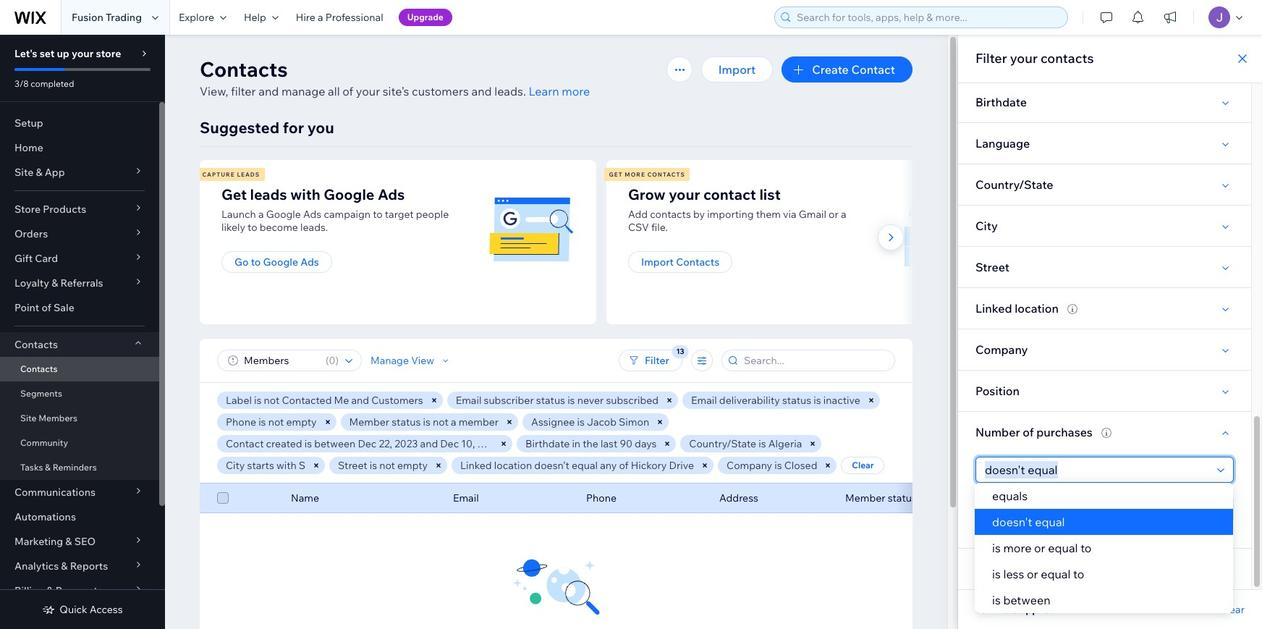 Task type: vqa. For each thing, say whether or not it's contained in the screenshot.
The Techy
no



Task type: locate. For each thing, give the bounding box(es) containing it.
0 horizontal spatial more
[[562, 84, 590, 98]]

2023
[[395, 437, 418, 450], [477, 437, 501, 450]]

1 horizontal spatial linked
[[976, 301, 1012, 316]]

with for s
[[276, 459, 297, 472]]

access
[[90, 603, 123, 616]]

more up amount
[[1004, 541, 1032, 555]]

email for email subscriber status is never subscribed
[[456, 394, 482, 407]]

1 horizontal spatial city
[[976, 219, 998, 233]]

0 vertical spatial contact
[[852, 62, 895, 77]]

empty for phone is not empty
[[286, 416, 317, 429]]

0 vertical spatial import
[[719, 62, 756, 77]]

phone down label
[[226, 416, 256, 429]]

0 vertical spatial clear button
[[842, 457, 885, 474]]

1 vertical spatial site
[[20, 413, 37, 423]]

contacts button
[[0, 332, 159, 357]]

leads. inside contacts view, filter and manage all of your site's customers and leads. learn more
[[495, 84, 526, 98]]

empty down member status is not a member
[[397, 459, 428, 472]]

leads.
[[495, 84, 526, 98], [300, 221, 328, 234]]

1 dec from the left
[[358, 437, 377, 450]]

0 horizontal spatial clear
[[852, 460, 874, 471]]

with for google
[[290, 185, 321, 203]]

2023 right 22,
[[395, 437, 418, 450]]

& for tasks
[[45, 462, 51, 473]]

equal up is more or equal to
[[1035, 515, 1065, 529]]

is right 13
[[992, 593, 1001, 607]]

subscriber
[[484, 394, 534, 407]]

site for site members
[[20, 413, 37, 423]]

member for member status is not a member
[[349, 416, 389, 429]]

closed
[[785, 459, 818, 472]]

phone down any
[[586, 492, 617, 505]]

with right leads
[[290, 185, 321, 203]]

contact inside button
[[852, 62, 895, 77]]

linked
[[976, 301, 1012, 316], [460, 459, 492, 472]]

company for company
[[976, 342, 1028, 357]]

1 2023 from the left
[[395, 437, 418, 450]]

& right 'tasks'
[[45, 462, 51, 473]]

site down "home"
[[14, 166, 33, 179]]

loyalty & referrals button
[[0, 271, 159, 295]]

with inside get leads with google ads launch a google ads campaign to target people likely to become leads.
[[290, 185, 321, 203]]

a right gmail
[[841, 208, 847, 221]]

between down me
[[314, 437, 356, 450]]

equal for less
[[1041, 567, 1071, 581]]

1 vertical spatial with
[[276, 459, 297, 472]]

is left inactive
[[814, 394, 821, 407]]

1 vertical spatial linked
[[460, 459, 492, 472]]

1 vertical spatial member
[[846, 492, 886, 505]]

list box
[[975, 483, 1234, 613]]

1 horizontal spatial company
[[976, 342, 1028, 357]]

deliverability
[[719, 394, 780, 407]]

site & app button
[[0, 160, 159, 185]]

& for billing
[[47, 584, 53, 597]]

company up position
[[976, 342, 1028, 357]]

1 vertical spatial city
[[226, 459, 245, 472]]

0 vertical spatial empty
[[286, 416, 317, 429]]

not up "phone is not empty"
[[264, 394, 280, 407]]

linked for linked location
[[976, 301, 1012, 316]]

segments link
[[0, 381, 159, 406]]

0 vertical spatial leads.
[[495, 84, 526, 98]]

point
[[14, 301, 39, 314]]

trading
[[106, 11, 142, 24]]

last
[[601, 437, 618, 450]]

is up total
[[992, 541, 1001, 555]]

not for phone is not empty
[[268, 416, 284, 429]]

0 vertical spatial contacts
[[1041, 50, 1094, 67]]

)
[[335, 354, 339, 367]]

site inside "popup button"
[[14, 166, 33, 179]]

equal for location
[[572, 459, 598, 472]]

manage
[[282, 84, 325, 98]]

fusion
[[72, 11, 103, 24]]

file.
[[651, 221, 668, 234]]

0 horizontal spatial phone
[[226, 416, 256, 429]]

csv
[[628, 221, 649, 234]]

1 vertical spatial birthdate
[[526, 437, 570, 450]]

1 horizontal spatial import
[[719, 62, 756, 77]]

of right all
[[343, 84, 353, 98]]

( 0 )
[[326, 354, 339, 367]]

import button
[[701, 56, 773, 83]]

more
[[562, 84, 590, 98], [1004, 541, 1032, 555]]

or for is more or equal to
[[1034, 541, 1046, 555]]

90
[[620, 437, 633, 450]]

0 vertical spatial clear
[[852, 460, 874, 471]]

1 vertical spatial location
[[494, 459, 532, 472]]

linked for linked location doesn't equal any of hickory drive
[[460, 459, 492, 472]]

1 horizontal spatial clear button
[[1220, 603, 1245, 616]]

contacts link
[[0, 357, 159, 381]]

1 horizontal spatial 2023
[[477, 437, 501, 450]]

0 vertical spatial more
[[562, 84, 590, 98]]

or right gmail
[[829, 208, 839, 221]]

view,
[[200, 84, 228, 98]]

phone
[[226, 416, 256, 429], [586, 492, 617, 505]]

site down the segments on the left bottom of the page
[[20, 413, 37, 423]]

doesn't equal
[[992, 515, 1065, 529]]

filter inside button
[[645, 354, 670, 367]]

1 vertical spatial between
[[1004, 593, 1051, 607]]

None checkbox
[[217, 489, 229, 507]]

0 vertical spatial site
[[14, 166, 33, 179]]

is left closed
[[775, 459, 782, 472]]

country/state is algeria
[[689, 437, 802, 450]]

setup
[[14, 117, 43, 130]]

gift card
[[14, 252, 58, 265]]

1 horizontal spatial street
[[976, 260, 1010, 274]]

google up campaign
[[324, 185, 375, 203]]

contact right create
[[852, 62, 895, 77]]

phone for phone
[[586, 492, 617, 505]]

1 horizontal spatial more
[[1004, 541, 1032, 555]]

& inside "popup button"
[[36, 166, 42, 179]]

or up the total amount spent
[[1034, 541, 1046, 555]]

& left seo
[[65, 535, 72, 548]]

clear button
[[842, 457, 885, 474], [1220, 603, 1245, 616]]

1 vertical spatial street
[[338, 459, 367, 472]]

never
[[577, 394, 604, 407]]

equal
[[572, 459, 598, 472], [1035, 515, 1065, 529], [1048, 541, 1078, 555], [1041, 567, 1071, 581]]

a right hire
[[318, 11, 323, 24]]

email deliverability status is inactive
[[691, 394, 861, 407]]

city for city
[[976, 219, 998, 233]]

0 vertical spatial birthdate
[[976, 95, 1027, 109]]

via
[[783, 208, 797, 221]]

google down become
[[263, 256, 298, 269]]

0 horizontal spatial between
[[314, 437, 356, 450]]

by
[[693, 208, 705, 221]]

1 vertical spatial country/state
[[689, 437, 757, 450]]

& inside dropdown button
[[47, 584, 53, 597]]

1 horizontal spatial filter
[[976, 50, 1007, 67]]

upgrade button
[[399, 9, 452, 26]]

loyalty
[[14, 277, 49, 290]]

contacts down the by
[[676, 256, 720, 269]]

1 horizontal spatial phone
[[586, 492, 617, 505]]

1 vertical spatial clear button
[[1220, 603, 1245, 616]]

clear inside clear button
[[852, 460, 874, 471]]

birthdate up language
[[976, 95, 1027, 109]]

0 vertical spatial street
[[976, 260, 1010, 274]]

company is closed
[[727, 459, 818, 472]]

1 horizontal spatial member
[[846, 492, 886, 505]]

1 vertical spatial more
[[1004, 541, 1032, 555]]

members
[[39, 413, 77, 423]]

site members link
[[0, 406, 159, 431]]

is up 's'
[[305, 437, 312, 450]]

2023 right 10,
[[477, 437, 501, 450]]

3/8
[[14, 78, 29, 89]]

equal for more
[[1048, 541, 1078, 555]]

less
[[1004, 567, 1025, 581]]

filter for filter your contacts
[[976, 50, 1007, 67]]

billing & payments
[[14, 584, 103, 597]]

your inside grow your contact list add contacts by importing them via gmail or a csv file.
[[669, 185, 700, 203]]

me
[[334, 394, 349, 407]]

launch
[[222, 208, 256, 221]]

13
[[976, 603, 987, 616]]

& left reports
[[61, 560, 68, 573]]

site & app
[[14, 166, 65, 179]]

or right less
[[1027, 567, 1038, 581]]

0 vertical spatial or
[[829, 208, 839, 221]]

& right billing
[[47, 584, 53, 597]]

0 horizontal spatial filter
[[645, 354, 670, 367]]

ads up target
[[378, 185, 405, 203]]

more right learn
[[562, 84, 590, 98]]

ads left campaign
[[303, 208, 322, 221]]

0 horizontal spatial dec
[[358, 437, 377, 450]]

0 horizontal spatial 2023
[[395, 437, 418, 450]]

1 horizontal spatial birthdate
[[976, 95, 1027, 109]]

and right customers
[[472, 84, 492, 98]]

0 horizontal spatial linked
[[460, 459, 492, 472]]

contacts up filter
[[200, 56, 288, 82]]

0 horizontal spatial street
[[338, 459, 367, 472]]

1 vertical spatial phone
[[586, 492, 617, 505]]

to right likely
[[248, 221, 257, 234]]

0 vertical spatial company
[[976, 342, 1028, 357]]

0 horizontal spatial clear button
[[842, 457, 885, 474]]

0 horizontal spatial location
[[494, 459, 532, 472]]

0 vertical spatial phone
[[226, 416, 256, 429]]

0 horizontal spatial import
[[641, 256, 674, 269]]

site
[[14, 166, 33, 179], [20, 413, 37, 423]]

Unsaved view field
[[240, 350, 321, 371]]

email up member
[[456, 394, 482, 407]]

1 vertical spatial empty
[[397, 459, 428, 472]]

filter
[[231, 84, 256, 98]]

0 vertical spatial linked
[[976, 301, 1012, 316]]

1 horizontal spatial between
[[1004, 593, 1051, 607]]

clear for the rightmost clear button
[[1220, 603, 1245, 616]]

1 vertical spatial filter
[[645, 354, 670, 367]]

equal down the the
[[572, 459, 598, 472]]

to right go
[[251, 256, 261, 269]]

1 horizontal spatial country/state
[[976, 177, 1054, 192]]

street down 'contact created is between dec 22, 2023 and dec 10, 2023'
[[338, 459, 367, 472]]

of right the number
[[1023, 425, 1034, 439]]

1 vertical spatial or
[[1034, 541, 1046, 555]]

your inside contacts view, filter and manage all of your site's customers and leads. learn more
[[356, 84, 380, 98]]

quick access button
[[42, 603, 123, 616]]

of left sale
[[42, 301, 51, 314]]

ads down get leads with google ads launch a google ads campaign to target people likely to become leads.
[[301, 256, 319, 269]]

1 vertical spatial leads.
[[300, 221, 328, 234]]

of right any
[[619, 459, 629, 472]]

& for loyalty
[[51, 277, 58, 290]]

community
[[20, 437, 68, 448]]

contacts down point of sale
[[14, 338, 58, 351]]

let's
[[14, 47, 37, 60]]

1 vertical spatial contacts
[[650, 208, 691, 221]]

0 horizontal spatial city
[[226, 459, 245, 472]]

0 horizontal spatial empty
[[286, 416, 317, 429]]

number of purchases
[[976, 425, 1093, 439]]

google down leads
[[266, 208, 301, 221]]

1 horizontal spatial location
[[1015, 301, 1059, 316]]

with left 's'
[[276, 459, 297, 472]]

country/state down language
[[976, 177, 1054, 192]]

of
[[343, 84, 353, 98], [42, 301, 51, 314], [1023, 425, 1034, 439], [619, 459, 629, 472]]

not up created
[[268, 416, 284, 429]]

go
[[235, 256, 249, 269]]

capture leads
[[202, 171, 260, 178]]

0 vertical spatial country/state
[[976, 177, 1054, 192]]

1 horizontal spatial clear
[[1220, 603, 1245, 616]]

billing & payments button
[[0, 578, 159, 603]]

1 vertical spatial company
[[727, 459, 773, 472]]

0 vertical spatial filter
[[976, 50, 1007, 67]]

0 horizontal spatial company
[[727, 459, 773, 472]]

1 vertical spatial import
[[641, 256, 674, 269]]

to inside button
[[251, 256, 261, 269]]

leads. left learn
[[495, 84, 526, 98]]

empty down contacted
[[286, 416, 317, 429]]

0 vertical spatial city
[[976, 219, 998, 233]]

filter for filter
[[645, 354, 670, 367]]

& right 'loyalty'
[[51, 277, 58, 290]]

country/state up the drive
[[689, 437, 757, 450]]

not for street is not empty
[[379, 459, 395, 472]]

0 horizontal spatial birthdate
[[526, 437, 570, 450]]

list
[[198, 160, 1009, 324]]

empty
[[286, 416, 317, 429], [397, 459, 428, 472]]

not down 22,
[[379, 459, 395, 472]]

card
[[35, 252, 58, 265]]

email left deliverability
[[691, 394, 717, 407]]

1 vertical spatial clear
[[1220, 603, 1245, 616]]

is
[[254, 394, 262, 407], [568, 394, 575, 407], [814, 394, 821, 407], [259, 416, 266, 429], [423, 416, 431, 429], [577, 416, 585, 429], [305, 437, 312, 450], [759, 437, 766, 450], [370, 459, 377, 472], [775, 459, 782, 472], [992, 541, 1001, 555], [992, 567, 1001, 581], [992, 593, 1001, 607]]

1 horizontal spatial dec
[[440, 437, 459, 450]]

0 horizontal spatial contacts
[[650, 208, 691, 221]]

a down leads
[[258, 208, 264, 221]]

1 horizontal spatial empty
[[397, 459, 428, 472]]

contacts
[[1041, 50, 1094, 67], [650, 208, 691, 221]]

between down is less or equal to
[[1004, 593, 1051, 607]]

city for city starts with s
[[226, 459, 245, 472]]

birthdate up doesn't
[[526, 437, 570, 450]]

0 vertical spatial member
[[349, 416, 389, 429]]

is left jacob
[[577, 416, 585, 429]]

street up linked location
[[976, 260, 1010, 274]]

0 horizontal spatial member
[[349, 416, 389, 429]]

2 vertical spatial or
[[1027, 567, 1038, 581]]

with
[[290, 185, 321, 203], [276, 459, 297, 472]]

& left app
[[36, 166, 42, 179]]

not left member
[[433, 416, 449, 429]]

1 horizontal spatial leads.
[[495, 84, 526, 98]]

email down 10,
[[453, 492, 479, 505]]

2 vertical spatial ads
[[301, 256, 319, 269]]

google
[[324, 185, 375, 203], [266, 208, 301, 221], [263, 256, 298, 269]]

and right me
[[351, 394, 369, 407]]

company down country/state is algeria at right
[[727, 459, 773, 472]]

import inside list
[[641, 256, 674, 269]]

2 vertical spatial google
[[263, 256, 298, 269]]

tasks & reminders link
[[0, 455, 159, 480]]

get
[[222, 185, 247, 203]]

0 vertical spatial location
[[1015, 301, 1059, 316]]

1 horizontal spatial contact
[[852, 62, 895, 77]]

& for analytics
[[61, 560, 68, 573]]

filter
[[976, 50, 1007, 67], [645, 354, 670, 367]]

people
[[416, 208, 449, 221]]

dec left 22,
[[358, 437, 377, 450]]

equal down is more or equal to
[[1041, 567, 1071, 581]]

manage view
[[371, 354, 434, 367]]

0 horizontal spatial country/state
[[689, 437, 757, 450]]

0 horizontal spatial contact
[[226, 437, 264, 450]]

0 vertical spatial with
[[290, 185, 321, 203]]

importing
[[707, 208, 754, 221]]

0 vertical spatial ads
[[378, 185, 405, 203]]

equal up spent at the right of the page
[[1048, 541, 1078, 555]]

leads. right become
[[300, 221, 328, 234]]

street
[[976, 260, 1010, 274], [338, 459, 367, 472]]

suggested
[[200, 118, 280, 137]]

dec left 10,
[[440, 437, 459, 450]]

list
[[760, 185, 781, 203]]

ads inside go to google ads button
[[301, 256, 319, 269]]

company
[[976, 342, 1028, 357], [727, 459, 773, 472]]

0 horizontal spatial leads.
[[300, 221, 328, 234]]

email subscriber status is never subscribed
[[456, 394, 659, 407]]

contact up starts
[[226, 437, 264, 450]]



Task type: describe. For each thing, give the bounding box(es) containing it.
target
[[385, 208, 414, 221]]

contacts view, filter and manage all of your site's customers and leads. learn more
[[200, 56, 590, 98]]

communications
[[14, 486, 96, 499]]

Search for tools, apps, help & more... field
[[793, 7, 1063, 28]]

Enter a value number field
[[981, 497, 1229, 521]]

marketing & seo
[[14, 535, 96, 548]]

is left less
[[992, 567, 1001, 581]]

jacob
[[587, 416, 617, 429]]

linked location
[[976, 301, 1059, 316]]

create
[[812, 62, 849, 77]]

for
[[283, 118, 304, 137]]

completed
[[31, 78, 74, 89]]

referrals
[[60, 277, 103, 290]]

automations
[[14, 510, 76, 523]]

is down customers
[[423, 416, 431, 429]]

company for company is closed
[[727, 459, 773, 472]]

phone for phone is not empty
[[226, 416, 256, 429]]

professional
[[326, 11, 383, 24]]

& for site
[[36, 166, 42, 179]]

leads. inside get leads with google ads launch a google ads campaign to target people likely to become leads.
[[300, 221, 328, 234]]

import for import
[[719, 62, 756, 77]]

label
[[226, 394, 252, 407]]

sale
[[54, 301, 74, 314]]

empty for street is not empty
[[397, 459, 428, 472]]

quick access
[[60, 603, 123, 616]]

list box containing equals
[[975, 483, 1234, 613]]

learn more button
[[529, 83, 590, 100]]

of inside contacts view, filter and manage all of your site's customers and leads. learn more
[[343, 84, 353, 98]]

home link
[[0, 135, 159, 160]]

contacts up the segments on the left bottom of the page
[[20, 363, 57, 374]]

days
[[635, 437, 657, 450]]

suggested for you
[[200, 118, 334, 137]]

is more or equal to
[[992, 541, 1092, 555]]

segments
[[20, 388, 62, 399]]

hire
[[296, 11, 316, 24]]

to left target
[[373, 208, 383, 221]]

1 horizontal spatial contacts
[[1041, 50, 1094, 67]]

or for is less or equal to
[[1027, 567, 1038, 581]]

site for site & app
[[14, 166, 33, 179]]

and right filter
[[259, 84, 279, 98]]

street for street is not empty
[[338, 459, 367, 472]]

up
[[57, 47, 69, 60]]

you
[[307, 118, 334, 137]]

is down 'contact created is between dec 22, 2023 and dec 10, 2023'
[[370, 459, 377, 472]]

country/state for country/state
[[976, 177, 1054, 192]]

marketing & seo button
[[0, 529, 159, 554]]

filters
[[989, 603, 1018, 616]]

street for street
[[976, 260, 1010, 274]]

is left the algeria
[[759, 437, 766, 450]]

1 vertical spatial ads
[[303, 208, 322, 221]]

simon
[[619, 416, 649, 429]]

2 2023 from the left
[[477, 437, 501, 450]]

leads
[[250, 185, 287, 203]]

number
[[976, 425, 1020, 439]]

is left never
[[568, 394, 575, 407]]

campaign
[[324, 208, 371, 221]]

subscribed
[[606, 394, 659, 407]]

3/8 completed
[[14, 78, 74, 89]]

grow your contact list add contacts by importing them via gmail or a csv file.
[[628, 185, 847, 234]]

google inside button
[[263, 256, 298, 269]]

drive
[[669, 459, 694, 472]]

more
[[625, 171, 646, 178]]

phone is not empty
[[226, 416, 317, 429]]

0 vertical spatial between
[[314, 437, 356, 450]]

equal inside option
[[1035, 515, 1065, 529]]

contacts inside button
[[676, 256, 720, 269]]

starts
[[247, 459, 274, 472]]

0
[[329, 354, 335, 367]]

more inside list box
[[1004, 541, 1032, 555]]

or inside grow your contact list add contacts by importing them via gmail or a csv file.
[[829, 208, 839, 221]]

import for import contacts
[[641, 256, 674, 269]]

gift
[[14, 252, 33, 265]]

0 vertical spatial google
[[324, 185, 375, 203]]

birthdate for birthdate in the last 90 days
[[526, 437, 570, 450]]

help
[[244, 11, 266, 24]]

& for marketing
[[65, 535, 72, 548]]

in
[[572, 437, 581, 450]]

is up starts
[[259, 416, 266, 429]]

explore
[[179, 11, 214, 24]]

birthdate in the last 90 days
[[526, 437, 657, 450]]

doesn't
[[992, 515, 1033, 529]]

address
[[720, 492, 759, 505]]

between inside list box
[[1004, 593, 1051, 607]]

and down member status is not a member
[[420, 437, 438, 450]]

Select an option field
[[981, 458, 1213, 482]]

amount
[[1005, 562, 1047, 576]]

is less or equal to
[[992, 567, 1085, 581]]

birthdate for birthdate
[[976, 95, 1027, 109]]

gmail
[[799, 208, 827, 221]]

import contacts button
[[628, 251, 733, 273]]

to up spent at the right of the page
[[1081, 541, 1092, 555]]

contacts inside grow your contact list add contacts by importing them via gmail or a csv file.
[[650, 208, 691, 221]]

email for email deliverability status is inactive
[[691, 394, 717, 407]]

tasks
[[20, 462, 43, 473]]

not for label is not contacted me and customers
[[264, 394, 280, 407]]

language
[[976, 136, 1030, 151]]

of inside sidebar element
[[42, 301, 51, 314]]

list containing get leads with google ads
[[198, 160, 1009, 324]]

let's set up your store
[[14, 47, 121, 60]]

orders button
[[0, 222, 159, 246]]

point of sale
[[14, 301, 74, 314]]

help button
[[235, 0, 287, 35]]

city starts with s
[[226, 459, 306, 472]]

location for linked location
[[1015, 301, 1059, 316]]

capture
[[202, 171, 235, 178]]

a left member
[[451, 416, 456, 429]]

fusion trading
[[72, 11, 142, 24]]

reminders
[[53, 462, 97, 473]]

s
[[299, 459, 306, 472]]

location for linked location doesn't equal any of hickory drive
[[494, 459, 532, 472]]

sidebar element
[[0, 35, 165, 629]]

a inside hire a professional link
[[318, 11, 323, 24]]

equals
[[992, 489, 1028, 503]]

filter button
[[619, 350, 683, 371]]

a inside grow your contact list add contacts by importing them via gmail or a csv file.
[[841, 208, 847, 221]]

member for member status
[[846, 492, 886, 505]]

doesn't equal option
[[975, 509, 1234, 535]]

2 dec from the left
[[440, 437, 459, 450]]

analytics & reports button
[[0, 554, 159, 578]]

spent
[[1050, 562, 1081, 576]]

member status is not a member
[[349, 416, 499, 429]]

label is not contacted me and customers
[[226, 394, 423, 407]]

all
[[328, 84, 340, 98]]

1 vertical spatial google
[[266, 208, 301, 221]]

country/state for country/state is algeria
[[689, 437, 757, 450]]

more inside contacts view, filter and manage all of your site's customers and leads. learn more
[[562, 84, 590, 98]]

quick
[[60, 603, 87, 616]]

13 filters applied
[[976, 603, 1057, 616]]

set
[[40, 47, 55, 60]]

your inside sidebar element
[[72, 47, 94, 60]]

10,
[[461, 437, 475, 450]]

is between
[[992, 593, 1051, 607]]

contacts inside dropdown button
[[14, 338, 58, 351]]

contacts inside contacts view, filter and manage all of your site's customers and leads. learn more
[[200, 56, 288, 82]]

clear for topmost clear button
[[852, 460, 874, 471]]

store products
[[14, 203, 86, 216]]

a inside get leads with google ads launch a google ads campaign to target people likely to become leads.
[[258, 208, 264, 221]]

get
[[609, 171, 623, 178]]

member
[[459, 416, 499, 429]]

to down is more or equal to
[[1074, 567, 1085, 581]]

likely
[[222, 221, 245, 234]]

doesn't
[[534, 459, 570, 472]]

contact
[[704, 185, 756, 203]]

purchases
[[1037, 425, 1093, 439]]

Search... field
[[740, 350, 890, 371]]

1 vertical spatial contact
[[226, 437, 264, 450]]

store
[[14, 203, 41, 216]]

is right label
[[254, 394, 262, 407]]

payments
[[55, 584, 103, 597]]



